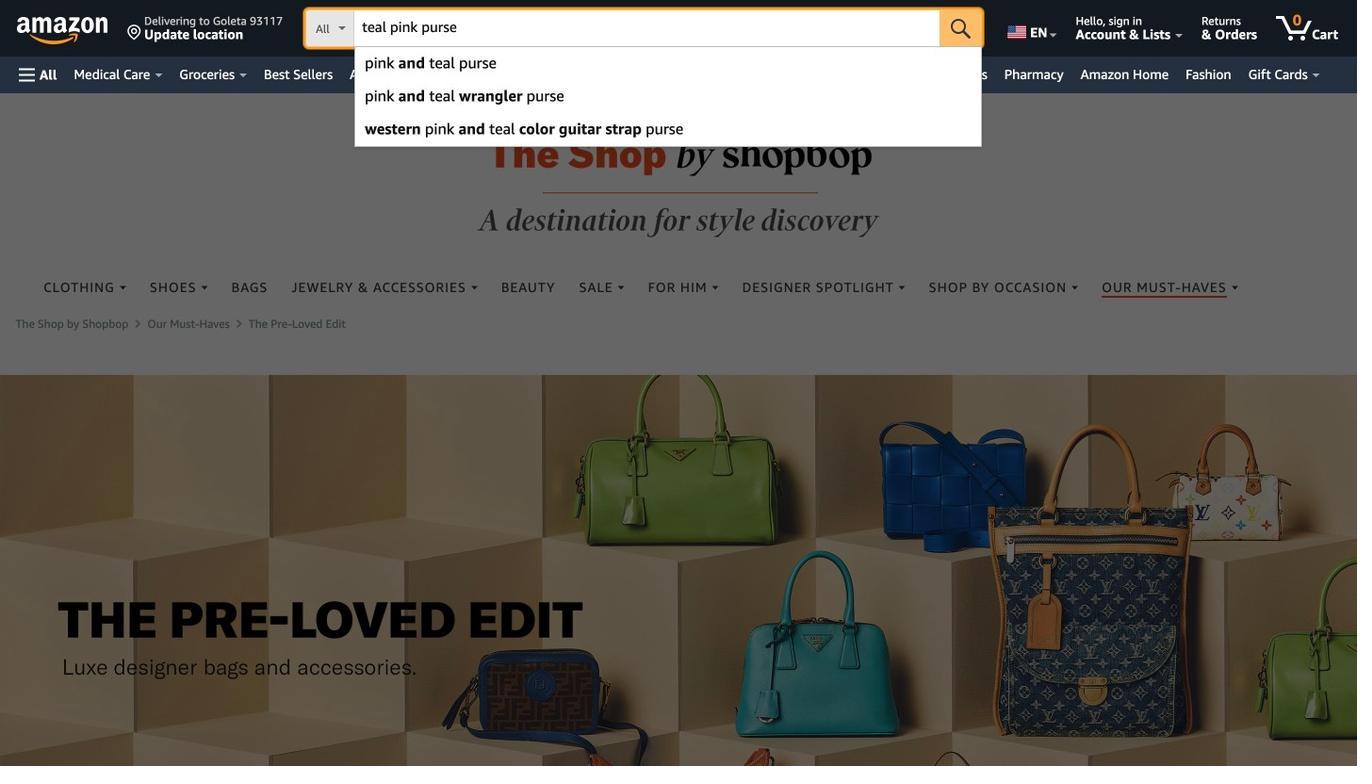 Task type: locate. For each thing, give the bounding box(es) containing it.
None search field
[[305, 9, 982, 49]]

None submit
[[940, 9, 982, 47]]



Task type: describe. For each thing, give the bounding box(es) containing it.
navigation navigation
[[0, 0, 1357, 147]]

Search Amazon text field
[[354, 10, 940, 46]]

none submit inside navigation navigation
[[940, 9, 982, 47]]

the shop by shopbop logo image
[[477, 138, 880, 238]]

amazon image
[[17, 17, 108, 45]]

none search field inside navigation navigation
[[305, 9, 982, 49]]



Task type: vqa. For each thing, say whether or not it's contained in the screenshot.
Amazon Image
yes



